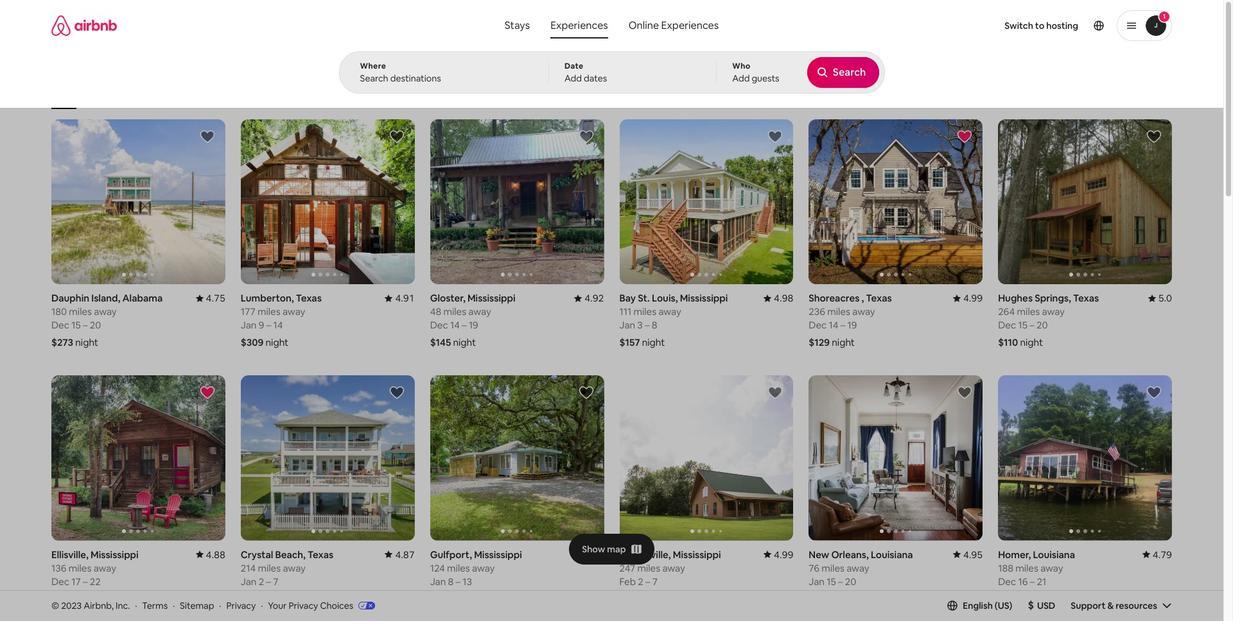 Task type: vqa. For each thing, say whether or not it's contained in the screenshot.


Task type: locate. For each thing, give the bounding box(es) containing it.
iconic cities
[[708, 90, 751, 100]]

dec down 264
[[999, 320, 1017, 332]]

0 horizontal spatial 4.99
[[774, 549, 794, 561]]

1 horizontal spatial privacy
[[289, 600, 318, 612]]

away inside homer, louisiana 188 miles away dec 16 – 21 $125 night
[[1041, 563, 1064, 575]]

15 inside new orleans, louisiana 76 miles away jan 15 – 20 $285 night
[[827, 576, 836, 588]]

gulfport,
[[430, 549, 472, 561]]

mississippi inside gulfport, mississippi 124 miles away jan 8 – 13 $91 night
[[474, 549, 522, 561]]

None search field
[[339, 0, 885, 94]]

date add dates
[[565, 61, 607, 84]]

away right 124
[[472, 563, 495, 575]]

2 7 from the left
[[653, 576, 658, 588]]

1 horizontal spatial experiences
[[661, 19, 719, 32]]

0 vertical spatial 8
[[652, 319, 658, 332]]

add down the date
[[565, 73, 582, 84]]

night inside brooksville, mississippi 247 miles away feb 2 – 7 $140 night
[[643, 593, 666, 606]]

terms · sitemap · privacy ·
[[142, 600, 263, 612]]

– inside the lumberton, texas 177 miles away jan 9 – 14 $309 night
[[266, 319, 271, 332]]

privacy
[[226, 600, 256, 612], [289, 600, 318, 612]]

– left "13"
[[456, 576, 461, 588]]

4.98
[[774, 293, 794, 305]]

miles down lumberton,
[[258, 306, 281, 318]]

experiences button
[[540, 13, 619, 39]]

4.98 out of 5 average rating image
[[764, 293, 794, 305]]

mississippi inside brooksville, mississippi 247 miles away feb 2 – 7 $140 night
[[673, 549, 721, 561]]

1 horizontal spatial 8
[[652, 319, 658, 332]]

0 horizontal spatial 7
[[273, 576, 278, 588]]

1 vertical spatial 4.99
[[774, 549, 794, 561]]

247
[[620, 563, 636, 575]]

brooksville,
[[620, 549, 671, 561]]

4.99 left hughes on the top of the page
[[964, 293, 983, 305]]

7
[[273, 576, 278, 588], [653, 576, 658, 588]]

1 14 from the left
[[273, 319, 283, 332]]

miles down st.
[[634, 306, 657, 318]]

jan down the 76 at the bottom right
[[809, 576, 825, 588]]

4.82 out of 5 average rating image
[[575, 549, 604, 561]]

2 right feb
[[638, 576, 644, 588]]

1 horizontal spatial louisiana
[[1033, 549, 1076, 561]]

away inside gulfport, mississippi 124 miles away jan 8 – 13 $91 night
[[472, 563, 495, 575]]

away down the springs,
[[1042, 306, 1065, 318]]

homer,
[[999, 549, 1031, 561]]

8 right 3
[[652, 319, 658, 332]]

20 inside the 'dauphin island, alabama 180 miles away dec 15 – 20 $273 night'
[[90, 319, 101, 332]]

group for new orleans, louisiana
[[809, 376, 983, 541]]

jan down 124
[[430, 576, 446, 588]]

night right "$273" at left
[[75, 337, 98, 349]]

0 horizontal spatial 15
[[71, 319, 81, 332]]

crystal
[[241, 549, 273, 561]]

add
[[565, 73, 582, 84], [733, 73, 750, 84]]

7 up your
[[273, 576, 278, 588]]

4.82
[[585, 549, 604, 561]]

mississippi for ellisville, mississippi
[[91, 549, 139, 561]]

add inside who add guests
[[733, 73, 750, 84]]

jan left 3
[[620, 319, 635, 332]]

miles down hughes on the top of the page
[[1017, 306, 1040, 318]]

14 right 9
[[273, 319, 283, 332]]

– inside shoreacres , texas 236 miles away dec 14 – 19 $129 night
[[841, 319, 846, 332]]

136
[[51, 563, 66, 575]]

bay
[[620, 293, 636, 305]]

jan down 214
[[241, 576, 257, 588]]

mansions
[[408, 90, 442, 100]]

away down louis,
[[659, 306, 682, 318]]

0 horizontal spatial 8
[[448, 576, 454, 588]]

group for dauphin island, alabama
[[51, 120, 225, 285]]

1 horizontal spatial 20
[[845, 576, 857, 588]]

– down shoreacres
[[841, 319, 846, 332]]

– inside gulfport, mississippi 124 miles away jan 8 – 13 $91 night
[[456, 576, 461, 588]]

gloster,
[[430, 293, 466, 305]]

add to wishlist: new orleans, louisiana image
[[957, 386, 973, 401]]

$ usd
[[1028, 599, 1056, 613]]

4.75
[[206, 293, 225, 305]]

· left privacy link
[[219, 600, 221, 612]]

night right $129
[[832, 337, 855, 349]]

ellisville, mississippi 136 miles away dec 17 – 22 $159 night
[[51, 549, 139, 606]]

night right $492 on the left bottom of page
[[265, 593, 288, 606]]

– up your
[[266, 576, 271, 588]]

– inside crystal beach, texas 214 miles away jan 2 – 7 $492 night
[[266, 576, 271, 588]]

mississippi up 22
[[91, 549, 139, 561]]

texas right lumberton,
[[296, 293, 322, 305]]

20 down island,
[[90, 319, 101, 332]]

14 up $129
[[829, 319, 839, 332]]

night right $140
[[643, 593, 666, 606]]

14
[[273, 319, 283, 332], [829, 319, 839, 332], [450, 320, 460, 332]]

privacy right your
[[289, 600, 318, 612]]

3 14 from the left
[[450, 320, 460, 332]]

texas for crystal beach, texas 214 miles away jan 2 – 7 $492 night
[[308, 549, 334, 561]]

· left your
[[261, 600, 263, 612]]

0 horizontal spatial 2
[[259, 576, 264, 588]]

texas inside crystal beach, texas 214 miles away jan 2 – 7 $492 night
[[308, 549, 334, 561]]

texas right ,
[[866, 293, 892, 305]]

miles inside bay st. louis, mississippi 111 miles away jan 3 – 8 $157 night
[[634, 306, 657, 318]]

,
[[862, 293, 864, 305]]

louisiana up 21
[[1033, 549, 1076, 561]]

15 up "$273" at left
[[71, 319, 81, 332]]

beach,
[[275, 549, 306, 561]]

180
[[51, 306, 67, 318]]

20 down the springs,
[[1037, 320, 1048, 332]]

15 up $285
[[827, 576, 836, 588]]

english
[[963, 601, 993, 612]]

4.99 left new
[[774, 549, 794, 561]]

15
[[71, 319, 81, 332], [1019, 320, 1028, 332], [827, 576, 836, 588]]

2 2 from the left
[[638, 576, 644, 588]]

– inside new orleans, louisiana 76 miles away jan 15 – 20 $285 night
[[838, 576, 843, 588]]

2 horizontal spatial 14
[[829, 319, 839, 332]]

texas right the springs,
[[1074, 293, 1099, 305]]

8
[[652, 319, 658, 332], [448, 576, 454, 588]]

group for homer, louisiana
[[999, 376, 1173, 541]]

© 2023 airbnb, inc. ·
[[51, 600, 137, 612]]

miles down crystal
[[258, 563, 281, 575]]

14 inside the lumberton, texas 177 miles away jan 9 – 14 $309 night
[[273, 319, 283, 332]]

2 · from the left
[[173, 600, 175, 612]]

0 horizontal spatial 14
[[273, 319, 283, 332]]

– inside homer, louisiana 188 miles away dec 16 – 21 $125 night
[[1030, 576, 1035, 588]]

1 2 from the left
[[259, 576, 264, 588]]

experiences right the 'online'
[[661, 19, 719, 32]]

– right feb
[[646, 576, 651, 588]]

– down gloster, on the top left
[[462, 320, 467, 332]]

4.88 out of 5 average rating image
[[196, 549, 225, 561]]

miles down brooksville,
[[638, 563, 661, 575]]

texas inside hughes springs, texas 264 miles away dec 15 – 20 $110 night
[[1074, 293, 1099, 305]]

add to wishlist: crystal beach, texas image
[[389, 386, 405, 401]]

away down lumberton,
[[283, 306, 305, 318]]

cities
[[732, 90, 751, 100]]

night down 21
[[1021, 593, 1044, 606]]

mississippi for brooksville, mississippi
[[673, 549, 721, 561]]

15 for $285
[[827, 576, 836, 588]]

· right terms
[[173, 600, 175, 612]]

– down hughes on the top of the page
[[1030, 320, 1035, 332]]

bay st. louis, mississippi 111 miles away jan 3 – 8 $157 night
[[620, 293, 728, 349]]

dec down 48
[[430, 320, 448, 332]]

2 horizontal spatial 15
[[1019, 320, 1028, 332]]

night inside the lumberton, texas 177 miles away jan 9 – 14 $309 night
[[266, 337, 289, 349]]

19 inside shoreacres , texas 236 miles away dec 14 – 19 $129 night
[[848, 319, 857, 332]]

experiences inside button
[[551, 19, 608, 32]]

dec down 136
[[51, 576, 69, 588]]

2 louisiana from the left
[[1033, 549, 1076, 561]]

night right $110
[[1021, 337, 1043, 349]]

14 up $145
[[450, 320, 460, 332]]

20 down "orleans,"
[[845, 576, 857, 588]]

$309
[[241, 337, 264, 349]]

$129
[[809, 337, 830, 349]]

away down the beach,
[[283, 563, 306, 575]]

20 inside hughes springs, texas 264 miles away dec 15 – 20 $110 night
[[1037, 320, 1048, 332]]

1 louisiana from the left
[[871, 549, 913, 561]]

dec
[[51, 319, 69, 332], [809, 319, 827, 332], [430, 320, 448, 332], [999, 320, 1017, 332], [51, 576, 69, 588], [999, 576, 1017, 588]]

miles up 17
[[69, 563, 91, 575]]

– right 9
[[266, 319, 271, 332]]

111
[[620, 306, 632, 318]]

date
[[565, 61, 584, 71]]

2 add from the left
[[733, 73, 750, 84]]

experiences up the date
[[551, 19, 608, 32]]

76
[[809, 563, 820, 575]]

hosting
[[1047, 20, 1079, 31]]

add to wishlist: homer, louisiana image
[[1147, 386, 1162, 401]]

mississippi right brooksville,
[[673, 549, 721, 561]]

– inside the 'dauphin island, alabama 180 miles away dec 15 – 20 $273 night'
[[83, 319, 88, 332]]

add to wishlist: lumberton, texas image
[[389, 129, 405, 145]]

dec down 236
[[809, 319, 827, 332]]

1 horizontal spatial 15
[[827, 576, 836, 588]]

– inside brooksville, mississippi 247 miles away feb 2 – 7 $140 night
[[646, 576, 651, 588]]

miles inside new orleans, louisiana 76 miles away jan 15 – 20 $285 night
[[822, 563, 845, 575]]

springs,
[[1035, 293, 1072, 305]]

0 horizontal spatial 19
[[469, 320, 479, 332]]

support & resources
[[1071, 601, 1158, 612]]

miles down gloster, on the top left
[[444, 306, 467, 318]]

4.87
[[395, 549, 415, 561]]

jan left 9
[[241, 319, 257, 332]]

1 19 from the left
[[848, 319, 857, 332]]

group for bay st. louis, mississippi
[[620, 120, 794, 285]]

remove from wishlist: ellisville, mississippi image
[[200, 386, 215, 401]]

2 up $492 on the left bottom of page
[[259, 576, 264, 588]]

miles
[[69, 306, 92, 318], [258, 306, 281, 318], [634, 306, 657, 318], [828, 306, 851, 318], [444, 306, 467, 318], [1017, 306, 1040, 318], [69, 563, 91, 575], [258, 563, 281, 575], [638, 563, 661, 575], [822, 563, 845, 575], [447, 563, 470, 575], [1016, 563, 1039, 575]]

1 7 from the left
[[273, 576, 278, 588]]

dec inside ellisville, mississippi 136 miles away dec 17 – 22 $159 night
[[51, 576, 69, 588]]

tropical
[[832, 90, 861, 100]]

1 · from the left
[[135, 600, 137, 612]]

mississippi right gulfport,
[[474, 549, 522, 561]]

2 inside crystal beach, texas 214 miles away jan 2 – 7 $492 night
[[259, 576, 264, 588]]

– right 3
[[645, 319, 650, 332]]

1 horizontal spatial 19
[[848, 319, 857, 332]]

0 horizontal spatial experiences
[[551, 19, 608, 32]]

new
[[809, 549, 830, 561]]

8 left "13"
[[448, 576, 454, 588]]

louisiana right "orleans,"
[[871, 549, 913, 561]]

away inside hughes springs, texas 264 miles away dec 15 – 20 $110 night
[[1042, 306, 1065, 318]]

– left 21
[[1030, 576, 1035, 588]]

homer, louisiana 188 miles away dec 16 – 21 $125 night
[[999, 549, 1076, 606]]

group for gloster, mississippi
[[430, 120, 604, 285]]

away inside new orleans, louisiana 76 miles away jan 15 – 20 $285 night
[[847, 563, 870, 575]]

away down island,
[[94, 306, 117, 318]]

english (us) button
[[948, 601, 1013, 612]]

add to wishlist: bay st. louis, mississippi image
[[768, 129, 783, 145]]

night inside gloster, mississippi 48 miles away dec 14 – 19 $145 night
[[453, 337, 476, 349]]

264
[[999, 306, 1015, 318]]

1 horizontal spatial 4.99
[[964, 293, 983, 305]]

3
[[638, 319, 643, 332]]

add inside the date add dates
[[565, 73, 582, 84]]

miles inside the 'dauphin island, alabama 180 miles away dec 15 – 20 $273 night'
[[69, 306, 92, 318]]

louisiana inside new orleans, louisiana 76 miles away jan 15 – 20 $285 night
[[871, 549, 913, 561]]

22
[[90, 576, 101, 588]]

20 for 264 miles away
[[1037, 320, 1048, 332]]

miles inside gloster, mississippi 48 miles away dec 14 – 19 $145 night
[[444, 306, 467, 318]]

20 for 180 miles away
[[90, 319, 101, 332]]

0 horizontal spatial add
[[565, 73, 582, 84]]

15 down hughes on the top of the page
[[1019, 320, 1028, 332]]

night inside the 'dauphin island, alabama 180 miles away dec 15 – 20 $273 night'
[[75, 337, 98, 349]]

dec inside shoreacres , texas 236 miles away dec 14 – 19 $129 night
[[809, 319, 827, 332]]

20 inside new orleans, louisiana 76 miles away jan 15 – 20 $285 night
[[845, 576, 857, 588]]

miles right the 76 at the bottom right
[[822, 563, 845, 575]]

away up 22
[[94, 563, 116, 575]]

night right $145
[[453, 337, 476, 349]]

louisiana inside homer, louisiana 188 miles away dec 16 – 21 $125 night
[[1033, 549, 1076, 561]]

– right 17
[[83, 576, 88, 588]]

0 horizontal spatial privacy
[[226, 600, 256, 612]]

– down "orleans,"
[[838, 576, 843, 588]]

1 horizontal spatial 2
[[638, 576, 644, 588]]

texas right the beach,
[[308, 549, 334, 561]]

away down ,
[[853, 306, 875, 318]]

1 experiences from the left
[[551, 19, 608, 32]]

dec down 188
[[999, 576, 1017, 588]]

night down "13"
[[448, 593, 471, 606]]

7 right feb
[[653, 576, 658, 588]]

night inside hughes springs, texas 264 miles away dec 15 – 20 $110 night
[[1021, 337, 1043, 349]]

15 inside the 'dauphin island, alabama 180 miles away dec 15 – 20 $273 night'
[[71, 319, 81, 332]]

0 horizontal spatial 20
[[90, 319, 101, 332]]

louisiana
[[871, 549, 913, 561], [1033, 549, 1076, 561]]

jan
[[241, 319, 257, 332], [620, 319, 635, 332], [241, 576, 257, 588], [809, 576, 825, 588], [430, 576, 446, 588]]

4.99 for brooksville, mississippi 247 miles away feb 2 – 7 $140 night
[[774, 549, 794, 561]]

dauphin
[[51, 293, 89, 305]]

away down "orleans,"
[[847, 563, 870, 575]]

add to wishlist: hughes springs, texas image
[[1147, 129, 1162, 145]]

guests
[[752, 73, 780, 84]]

mississippi inside gloster, mississippi 48 miles away dec 14 – 19 $145 night
[[468, 293, 516, 305]]

night right $309
[[266, 337, 289, 349]]

night right $285
[[833, 593, 856, 606]]

19
[[848, 319, 857, 332], [469, 320, 479, 332]]

4.91
[[395, 293, 415, 305]]

2 14 from the left
[[829, 319, 839, 332]]

dec inside gloster, mississippi 48 miles away dec 14 – 19 $145 night
[[430, 320, 448, 332]]

2
[[259, 576, 264, 588], [638, 576, 644, 588]]

miles inside brooksville, mississippi 247 miles away feb 2 – 7 $140 night
[[638, 563, 661, 575]]

miles up 16
[[1016, 563, 1039, 575]]

0 vertical spatial 4.99
[[964, 293, 983, 305]]

dec down 180
[[51, 319, 69, 332]]

2 experiences from the left
[[661, 19, 719, 32]]

4.99
[[964, 293, 983, 305], [774, 549, 794, 561]]

miles down shoreacres
[[828, 306, 851, 318]]

group for hughes springs, texas
[[999, 120, 1173, 285]]

caves
[[779, 90, 801, 100]]

– down dauphin at the left
[[83, 319, 88, 332]]

new orleans, louisiana 76 miles away jan 15 – 20 $285 night
[[809, 549, 913, 606]]

15 inside hughes springs, texas 264 miles away dec 15 – 20 $110 night
[[1019, 320, 1028, 332]]

dec inside the 'dauphin island, alabama 180 miles away dec 15 – 20 $273 night'
[[51, 319, 69, 332]]

4.91 out of 5 average rating image
[[385, 293, 415, 305]]

miles inside homer, louisiana 188 miles away dec 16 – 21 $125 night
[[1016, 563, 1039, 575]]

1 add from the left
[[565, 73, 582, 84]]

night down 3
[[642, 337, 665, 349]]

1 vertical spatial 8
[[448, 576, 454, 588]]

1 horizontal spatial 7
[[653, 576, 658, 588]]

7 inside brooksville, mississippi 247 miles away feb 2 – 7 $140 night
[[653, 576, 658, 588]]

mississippi inside ellisville, mississippi 136 miles away dec 17 – 22 $159 night
[[91, 549, 139, 561]]

2 horizontal spatial 20
[[1037, 320, 1048, 332]]

louis,
[[652, 293, 678, 305]]

Where field
[[360, 73, 528, 84]]

away right 48
[[469, 306, 491, 318]]

20 for 76 miles away
[[845, 576, 857, 588]]

2 19 from the left
[[469, 320, 479, 332]]

1 horizontal spatial 14
[[450, 320, 460, 332]]

trending
[[654, 90, 686, 100]]

3 · from the left
[[219, 600, 221, 612]]

mississippi right gloster, on the top left
[[468, 293, 516, 305]]

1 horizontal spatial add
[[733, 73, 750, 84]]

add down who
[[733, 73, 750, 84]]

night down 22
[[74, 593, 97, 606]]

miles down gulfport,
[[447, 563, 470, 575]]

miles down dauphin at the left
[[69, 306, 92, 318]]

terms
[[142, 600, 168, 612]]

group
[[51, 59, 952, 109], [51, 120, 225, 285], [241, 120, 415, 285], [430, 120, 604, 285], [620, 120, 794, 285], [809, 120, 983, 285], [999, 120, 1173, 285], [51, 376, 225, 541], [241, 376, 415, 541], [430, 376, 604, 541], [620, 376, 794, 541], [809, 376, 983, 541], [999, 376, 1173, 541]]

away down brooksville,
[[663, 563, 685, 575]]

· right inc.
[[135, 600, 137, 612]]

privacy left your
[[226, 600, 256, 612]]

mississippi right louis,
[[680, 293, 728, 305]]

away up 21
[[1041, 563, 1064, 575]]

0 horizontal spatial louisiana
[[871, 549, 913, 561]]

$91
[[430, 593, 446, 606]]

188
[[999, 563, 1014, 575]]

profile element
[[741, 0, 1173, 51]]

omg!
[[546, 90, 567, 100]]

texas inside shoreacres , texas 236 miles away dec 14 – 19 $129 night
[[866, 293, 892, 305]]

texas for hughes springs, texas 264 miles away dec 15 – 20 $110 night
[[1074, 293, 1099, 305]]

who add guests
[[733, 61, 780, 84]]

resources
[[1116, 601, 1158, 612]]

sitemap
[[180, 600, 214, 612]]

1
[[1163, 12, 1166, 21]]

shoreacres
[[809, 293, 860, 305]]

add to wishlist: gloster, mississippi image
[[579, 129, 594, 145]]

$125
[[999, 593, 1019, 606]]

©
[[51, 600, 59, 612]]

1 privacy from the left
[[226, 600, 256, 612]]



Task type: describe. For each thing, give the bounding box(es) containing it.
experiences tab panel
[[339, 51, 885, 94]]

add to wishlist: dauphin island, alabama image
[[200, 129, 215, 145]]

remove from wishlist: shoreacres , texas image
[[957, 129, 973, 145]]

your
[[268, 600, 287, 612]]

away inside gloster, mississippi 48 miles away dec 14 – 19 $145 night
[[469, 306, 491, 318]]

online experiences link
[[619, 13, 729, 39]]

airbnb,
[[84, 600, 114, 612]]

dates
[[584, 73, 607, 84]]

jan inside crystal beach, texas 214 miles away jan 2 – 7 $492 night
[[241, 576, 257, 588]]

214
[[241, 563, 256, 575]]

away inside the lumberton, texas 177 miles away jan 9 – 14 $309 night
[[283, 306, 305, 318]]

choices
[[320, 600, 353, 612]]

$157
[[620, 337, 640, 349]]

miles inside crystal beach, texas 214 miles away jan 2 – 7 $492 night
[[258, 563, 281, 575]]

dauphin island, alabama 180 miles away dec 15 – 20 $273 night
[[51, 293, 163, 349]]

group for lumberton, texas
[[241, 120, 415, 285]]

night inside ellisville, mississippi 136 miles away dec 17 – 22 $159 night
[[74, 593, 97, 606]]

4.95 out of 5 average rating image
[[953, 549, 983, 561]]

show map
[[582, 544, 626, 556]]

jan inside bay st. louis, mississippi 111 miles away jan 3 – 8 $157 night
[[620, 319, 635, 332]]

4.92 out of 5 average rating image
[[575, 293, 604, 305]]

away inside the 'dauphin island, alabama 180 miles away dec 15 – 20 $273 night'
[[94, 306, 117, 318]]

terms link
[[142, 600, 168, 612]]

online experiences
[[629, 19, 719, 32]]

miles inside the lumberton, texas 177 miles away jan 9 – 14 $309 night
[[258, 306, 281, 318]]

group for brooksville, mississippi
[[620, 376, 794, 541]]

48
[[430, 306, 441, 318]]

your privacy choices
[[268, 600, 353, 612]]

4.99 out of 5 average rating image
[[764, 549, 794, 561]]

$
[[1028, 599, 1034, 613]]

dec inside hughes springs, texas 264 miles away dec 15 – 20 $110 night
[[999, 320, 1017, 332]]

4.99 out of 5 average rating image
[[953, 293, 983, 305]]

add to wishlist: brooksville, mississippi image
[[768, 386, 783, 401]]

4.88
[[206, 549, 225, 561]]

13
[[463, 576, 472, 588]]

group for ellisville, mississippi
[[51, 376, 225, 541]]

9
[[259, 319, 264, 332]]

feb
[[620, 576, 636, 588]]

ellisville,
[[51, 549, 89, 561]]

– inside gloster, mississippi 48 miles away dec 14 – 19 $145 night
[[462, 320, 467, 332]]

away inside shoreacres , texas 236 miles away dec 14 – 19 $129 night
[[853, 306, 875, 318]]

away inside bay st. louis, mississippi 111 miles away jan 3 – 8 $157 night
[[659, 306, 682, 318]]

away inside crystal beach, texas 214 miles away jan 2 – 7 $492 night
[[283, 563, 306, 575]]

jan inside the lumberton, texas 177 miles away jan 9 – 14 $309 night
[[241, 319, 257, 332]]

4.92
[[585, 293, 604, 305]]

english (us)
[[963, 601, 1013, 612]]

add for add guests
[[733, 73, 750, 84]]

1 button
[[1117, 10, 1173, 41]]

jan inside gulfport, mississippi 124 miles away jan 8 – 13 $91 night
[[430, 576, 446, 588]]

night inside bay st. louis, mississippi 111 miles away jan 3 – 8 $157 night
[[642, 337, 665, 349]]

dec inside homer, louisiana 188 miles away dec 16 – 21 $125 night
[[999, 576, 1017, 588]]

4.79 out of 5 average rating image
[[1143, 549, 1173, 561]]

group containing amazing views
[[51, 59, 952, 109]]

4.87 out of 5 average rating image
[[385, 549, 415, 561]]

$492
[[241, 593, 263, 606]]

who
[[733, 61, 751, 71]]

add to wishlist: gulfport, mississippi image
[[579, 386, 594, 401]]

privacy link
[[226, 600, 256, 612]]

treehouses
[[345, 90, 387, 100]]

hughes
[[999, 293, 1033, 305]]

gloster, mississippi 48 miles away dec 14 – 19 $145 night
[[430, 293, 516, 349]]

miles inside ellisville, mississippi 136 miles away dec 17 – 22 $159 night
[[69, 563, 91, 575]]

miles inside gulfport, mississippi 124 miles away jan 8 – 13 $91 night
[[447, 563, 470, 575]]

mississippi for gloster, mississippi
[[468, 293, 516, 305]]

show map button
[[569, 534, 655, 565]]

texas for shoreacres , texas 236 miles away dec 14 – 19 $129 night
[[866, 293, 892, 305]]

what can we help you find? tab list
[[495, 13, 619, 39]]

sitemap link
[[180, 600, 214, 612]]

$273
[[51, 337, 73, 349]]

where
[[360, 61, 386, 71]]

7 inside crystal beach, texas 214 miles away jan 2 – 7 $492 night
[[273, 576, 278, 588]]

$159
[[51, 593, 72, 606]]

$140
[[620, 593, 641, 606]]

alabama
[[122, 293, 163, 305]]

(us)
[[995, 601, 1013, 612]]

8 inside gulfport, mississippi 124 miles away jan 8 – 13 $91 night
[[448, 576, 454, 588]]

support
[[1071, 601, 1106, 612]]

group for crystal beach, texas
[[241, 376, 415, 541]]

none search field containing stays
[[339, 0, 885, 94]]

night inside crystal beach, texas 214 miles away jan 2 – 7 $492 night
[[265, 593, 288, 606]]

amazing views
[[464, 90, 518, 100]]

switch to hosting link
[[997, 12, 1086, 39]]

mississippi for gulfport, mississippi
[[474, 549, 522, 561]]

14 inside shoreacres , texas 236 miles away dec 14 – 19 $129 night
[[829, 319, 839, 332]]

away inside ellisville, mississippi 136 miles away dec 17 – 22 $159 night
[[94, 563, 116, 575]]

4.79
[[1153, 549, 1173, 561]]

4 · from the left
[[261, 600, 263, 612]]

island,
[[91, 293, 120, 305]]

5.0 out of 5 average rating image
[[1149, 293, 1173, 305]]

switch
[[1005, 20, 1034, 31]]

$285
[[809, 593, 831, 606]]

– inside hughes springs, texas 264 miles away dec 15 – 20 $110 night
[[1030, 320, 1035, 332]]

to
[[1036, 20, 1045, 31]]

– inside ellisville, mississippi 136 miles away dec 17 – 22 $159 night
[[83, 576, 88, 588]]

miles inside shoreacres , texas 236 miles away dec 14 – 19 $129 night
[[828, 306, 851, 318]]

2 privacy from the left
[[289, 600, 318, 612]]

orleans,
[[832, 549, 869, 561]]

4.75 out of 5 average rating image
[[196, 293, 225, 305]]

your privacy choices link
[[268, 600, 375, 613]]

group for shoreacres , texas
[[809, 120, 983, 285]]

14 inside gloster, mississippi 48 miles away dec 14 – 19 $145 night
[[450, 320, 460, 332]]

away inside brooksville, mississippi 247 miles away feb 2 – 7 $140 night
[[663, 563, 685, 575]]

support & resources button
[[1071, 601, 1173, 612]]

lumberton,
[[241, 293, 294, 305]]

night inside new orleans, louisiana 76 miles away jan 15 – 20 $285 night
[[833, 593, 856, 606]]

add for add dates
[[565, 73, 582, 84]]

15 for $273
[[71, 319, 81, 332]]

night inside shoreacres , texas 236 miles away dec 14 – 19 $129 night
[[832, 337, 855, 349]]

usd
[[1038, 601, 1056, 612]]

brooksville, mississippi 247 miles away feb 2 – 7 $140 night
[[620, 549, 721, 606]]

4.99 for shoreacres , texas 236 miles away dec 14 – 19 $129 night
[[964, 293, 983, 305]]

amazing
[[464, 90, 496, 100]]

2 inside brooksville, mississippi 247 miles away feb 2 – 7 $140 night
[[638, 576, 644, 588]]

&
[[1108, 601, 1114, 612]]

177
[[241, 306, 256, 318]]

texas inside the lumberton, texas 177 miles away jan 9 – 14 $309 night
[[296, 293, 322, 305]]

switch to hosting
[[1005, 20, 1079, 31]]

hughes springs, texas 264 miles away dec 15 – 20 $110 night
[[999, 293, 1099, 349]]

night inside gulfport, mississippi 124 miles away jan 8 – 13 $91 night
[[448, 593, 471, 606]]

gulfport, mississippi 124 miles away jan 8 – 13 $91 night
[[430, 549, 522, 606]]

group for gulfport, mississippi
[[430, 376, 604, 541]]

– inside bay st. louis, mississippi 111 miles away jan 3 – 8 $157 night
[[645, 319, 650, 332]]

124
[[430, 563, 445, 575]]

miles inside hughes springs, texas 264 miles away dec 15 – 20 $110 night
[[1017, 306, 1040, 318]]

night inside homer, louisiana 188 miles away dec 16 – 21 $125 night
[[1021, 593, 1044, 606]]

236
[[809, 306, 826, 318]]

mississippi inside bay st. louis, mississippi 111 miles away jan 3 – 8 $157 night
[[680, 293, 728, 305]]

jan inside new orleans, louisiana 76 miles away jan 15 – 20 $285 night
[[809, 576, 825, 588]]

st.
[[638, 293, 650, 305]]

stays button
[[495, 13, 540, 39]]

4.95
[[964, 549, 983, 561]]

8 inside bay st. louis, mississippi 111 miles away jan 3 – 8 $157 night
[[652, 319, 658, 332]]

inc.
[[116, 600, 130, 612]]

19 inside gloster, mississippi 48 miles away dec 14 – 19 $145 night
[[469, 320, 479, 332]]

15 for $110
[[1019, 320, 1028, 332]]

shoreacres , texas 236 miles away dec 14 – 19 $129 night
[[809, 293, 892, 349]]



